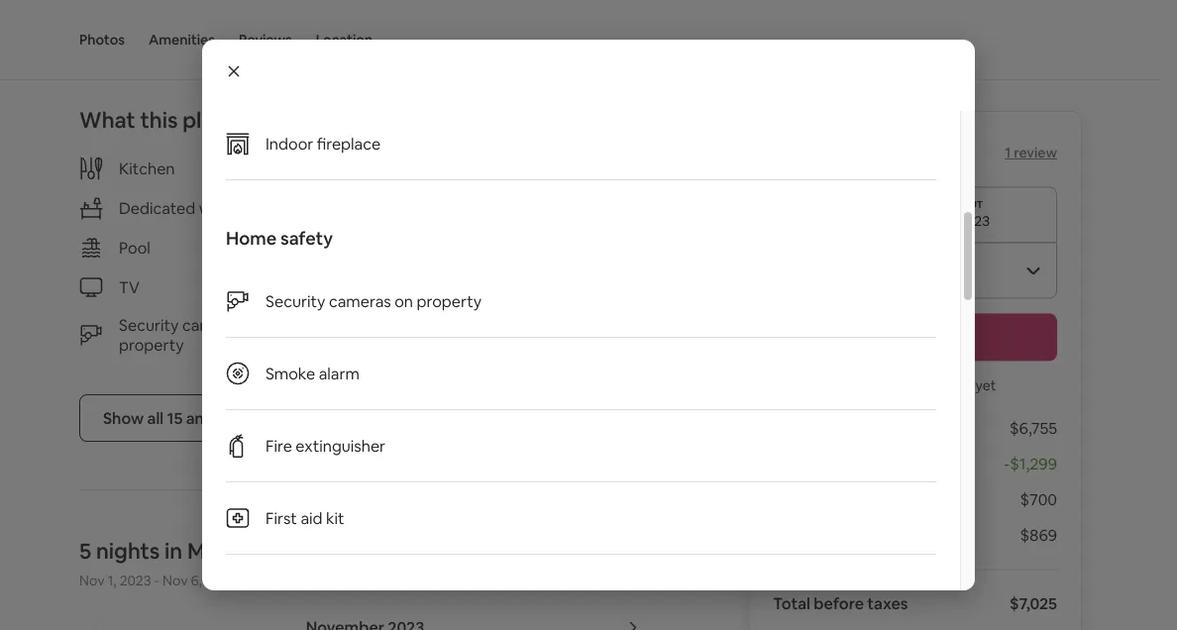 Task type: describe. For each thing, give the bounding box(es) containing it.
malibu
[[187, 537, 255, 565]]

extinguisher
[[296, 436, 386, 456]]

aid
[[301, 508, 323, 528]]

you
[[834, 377, 858, 395]]

what
[[79, 106, 136, 134]]

calendar application
[[55, 596, 1177, 630]]

offers
[[243, 106, 303, 134]]

dedicated workspace
[[119, 198, 279, 218]]

review
[[1014, 144, 1057, 162]]

cameras inside security cameras on property
[[182, 315, 245, 335]]

1 2023 from the left
[[120, 572, 151, 590]]

fireplace
[[317, 133, 381, 154]]

1,
[[108, 572, 117, 590]]

show all 15 amenities
[[103, 408, 259, 428]]

$1,299
[[1010, 454, 1057, 474]]

total before taxes
[[773, 594, 908, 614]]

2 nov from the left
[[163, 572, 188, 590]]

first
[[266, 508, 297, 528]]

$6,755
[[1010, 418, 1057, 439]]

dedicated
[[119, 198, 195, 218]]

1
[[1005, 144, 1011, 162]]

before
[[814, 594, 864, 614]]

workspace
[[199, 198, 279, 218]]

this
[[140, 106, 178, 134]]

kitchen
[[119, 158, 175, 178]]

kit
[[326, 508, 344, 528]]

photos
[[79, 31, 125, 49]]

show all 15 amenities button
[[79, 395, 283, 442]]

carbon monoxide alarm
[[420, 317, 595, 337]]

reserve button
[[773, 314, 1057, 361]]

home safety
[[226, 227, 333, 250]]

1 horizontal spatial alarm
[[554, 317, 595, 337]]

- inside '5 nights in malibu nov 1, 2023 - nov 6, 2023'
[[154, 572, 159, 590]]

security inside "what this place offers" dialog
[[266, 291, 326, 311]]

alarm inside "what this place offers" dialog
[[319, 363, 360, 384]]

be
[[900, 377, 916, 395]]

on inside "what this place offers" dialog
[[395, 291, 413, 311]]

total
[[773, 594, 810, 614]]

indoor
[[266, 133, 313, 154]]

what this place offers
[[79, 106, 303, 134]]

pool
[[119, 237, 150, 258]]

security cameras on property inside "what this place offers" dialog
[[266, 291, 482, 311]]

property inside "what this place offers" dialog
[[417, 291, 482, 311]]

won't
[[861, 377, 897, 395]]

reviews button
[[239, 0, 292, 79]]

5 nights in malibu nov 1, 2023 - nov 6, 2023
[[79, 537, 255, 590]]

1 review
[[1005, 144, 1057, 162]]

-$1,299
[[1004, 454, 1057, 474]]



Task type: locate. For each thing, give the bounding box(es) containing it.
- down $6,755
[[1004, 454, 1010, 474]]

1 horizontal spatial security
[[266, 291, 326, 311]]

0 horizontal spatial alarm
[[319, 363, 360, 384]]

$869
[[1020, 525, 1057, 546]]

0 vertical spatial security cameras on property
[[266, 291, 482, 311]]

security
[[266, 291, 326, 311], [119, 315, 179, 335]]

reviews
[[239, 31, 292, 49]]

- left 6, at the bottom of page
[[154, 572, 159, 590]]

in
[[165, 537, 183, 565]]

1 vertical spatial security
[[119, 315, 179, 335]]

reserve
[[886, 327, 945, 347]]

1 horizontal spatial cameras
[[329, 291, 391, 311]]

0 vertical spatial cameras
[[329, 291, 391, 311]]

photos button
[[79, 0, 125, 79]]

nov left 1,
[[79, 572, 105, 590]]

security down tv
[[119, 315, 179, 335]]

1 horizontal spatial -
[[1004, 454, 1010, 474]]

0 horizontal spatial security
[[119, 315, 179, 335]]

smoke alarm
[[266, 363, 360, 384]]

1 vertical spatial -
[[154, 572, 159, 590]]

place
[[183, 106, 238, 134]]

washer
[[420, 277, 475, 297]]

taxes
[[867, 594, 908, 614]]

what this place offers dialog
[[202, 0, 975, 630]]

on inside security cameras on property
[[248, 315, 267, 335]]

0 horizontal spatial 2023
[[120, 572, 151, 590]]

1 horizontal spatial property
[[417, 291, 482, 311]]

location button
[[316, 0, 373, 79]]

property down tv
[[119, 335, 184, 355]]

all
[[147, 408, 164, 428]]

show
[[103, 408, 144, 428]]

security down safety
[[266, 291, 326, 311]]

alarm right monoxide at the bottom of the page
[[554, 317, 595, 337]]

fire
[[266, 436, 292, 456]]

cameras down safety
[[329, 291, 391, 311]]

on left washer
[[395, 291, 413, 311]]

alarm right smoke
[[319, 363, 360, 384]]

alarm
[[554, 317, 595, 337], [319, 363, 360, 384]]

0 vertical spatial -
[[1004, 454, 1010, 474]]

smoke
[[266, 363, 315, 384]]

tv
[[119, 277, 140, 297]]

cameras inside "what this place offers" dialog
[[329, 291, 391, 311]]

amenities
[[186, 408, 259, 428]]

1 vertical spatial cameras
[[182, 315, 245, 335]]

fire extinguisher
[[266, 436, 386, 456]]

11/6/2023
[[928, 213, 990, 230]]

0 vertical spatial property
[[417, 291, 482, 311]]

cameras
[[329, 291, 391, 311], [182, 315, 245, 335]]

amenities
[[149, 31, 215, 49]]

property up carbon
[[417, 291, 482, 311]]

monoxide
[[478, 317, 551, 337]]

0 horizontal spatial nov
[[79, 572, 105, 590]]

on up smoke
[[248, 315, 267, 335]]

5
[[79, 537, 91, 565]]

indoor fireplace
[[266, 133, 381, 154]]

on
[[395, 291, 413, 311], [248, 315, 267, 335]]

$700
[[1020, 490, 1057, 510]]

0 horizontal spatial cameras
[[182, 315, 245, 335]]

1 vertical spatial alarm
[[319, 363, 360, 384]]

2 2023 from the left
[[205, 572, 237, 590]]

charged
[[919, 377, 973, 395]]

-
[[1004, 454, 1010, 474], [154, 572, 159, 590]]

carbon
[[420, 317, 474, 337]]

nov
[[79, 572, 105, 590], [163, 572, 188, 590]]

$7,025
[[1010, 594, 1057, 614]]

safety
[[280, 227, 333, 250]]

property
[[417, 291, 482, 311], [119, 335, 184, 355]]

1 vertical spatial property
[[119, 335, 184, 355]]

6,
[[191, 572, 202, 590]]

0 vertical spatial security
[[266, 291, 326, 311]]

security cameras on property down tv
[[119, 315, 267, 355]]

2023 right 6, at the bottom of page
[[205, 572, 237, 590]]

15
[[167, 408, 183, 428]]

security cameras on property up carbon
[[266, 291, 482, 311]]

cameras up amenities
[[182, 315, 245, 335]]

security cameras on property
[[266, 291, 482, 311], [119, 315, 267, 355]]

11/6/2023 button
[[773, 187, 1057, 242]]

yet
[[976, 377, 996, 395]]

home
[[226, 227, 277, 250]]

0 horizontal spatial on
[[248, 315, 267, 335]]

first aid kit
[[266, 508, 344, 528]]

0 horizontal spatial -
[[154, 572, 159, 590]]

0 horizontal spatial property
[[119, 335, 184, 355]]

1 nov from the left
[[79, 572, 105, 590]]

1 vertical spatial on
[[248, 315, 267, 335]]

1 horizontal spatial on
[[395, 291, 413, 311]]

1 vertical spatial security cameras on property
[[119, 315, 267, 355]]

security inside security cameras on property
[[119, 315, 179, 335]]

amenities button
[[149, 0, 215, 79]]

2023
[[120, 572, 151, 590], [205, 572, 237, 590]]

1 horizontal spatial nov
[[163, 572, 188, 590]]

you won't be charged yet
[[834, 377, 996, 395]]

2023 right 1,
[[120, 572, 151, 590]]

0 vertical spatial on
[[395, 291, 413, 311]]

1 horizontal spatial 2023
[[205, 572, 237, 590]]

location
[[316, 31, 373, 49]]

0 vertical spatial alarm
[[554, 317, 595, 337]]

1 review button
[[1005, 144, 1057, 162]]

nights
[[96, 537, 160, 565]]

nov left 6, at the bottom of page
[[163, 572, 188, 590]]



Task type: vqa. For each thing, say whether or not it's contained in the screenshot.
topmost of
no



